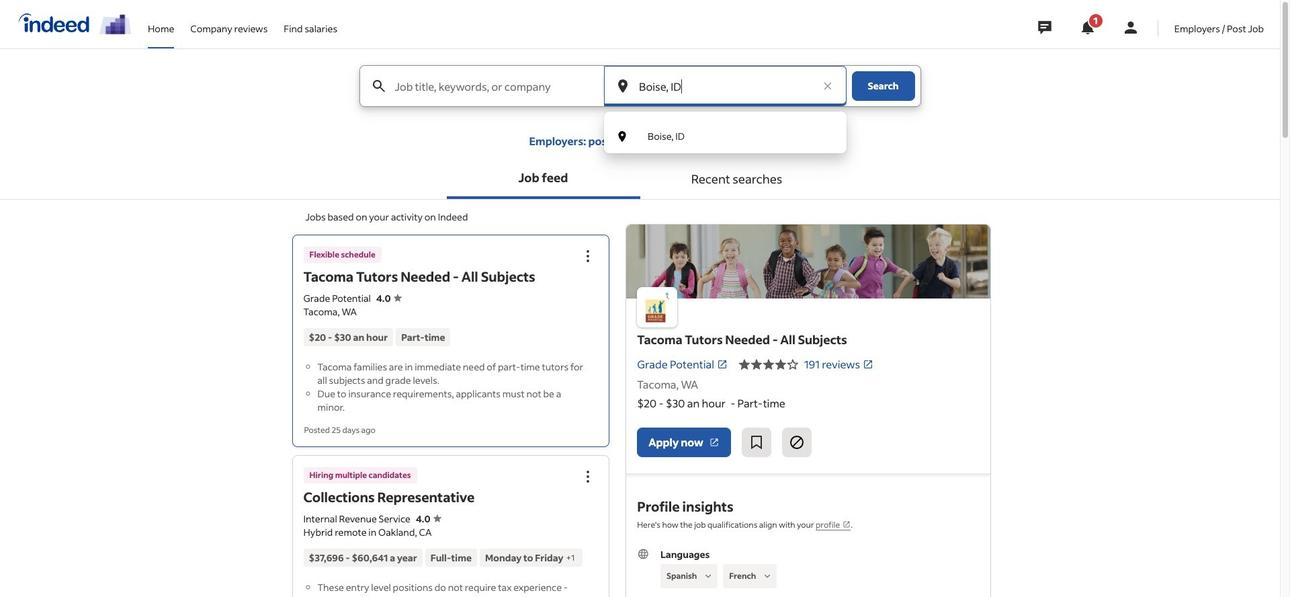 Task type: locate. For each thing, give the bounding box(es) containing it.
tab list
[[0, 159, 1281, 200]]

save this job image
[[749, 435, 765, 451]]

grade potential logo image
[[627, 225, 991, 299], [637, 287, 678, 327]]

4.0 out of five stars rating image
[[416, 512, 441, 525]]

account image
[[1123, 19, 1139, 36]]

languages group
[[637, 548, 980, 597]]

4 out of 5 stars. link to 191 reviews company ratings (opens in a new tab) image
[[863, 359, 874, 370]]

messages unread count 0 image
[[1037, 14, 1054, 41]]

profile (opens in a new window) image
[[843, 521, 851, 529]]

main content
[[0, 65, 1281, 597]]

4 out of 5 stars image
[[739, 357, 799, 373]]

apply now (opens in a new tab) image
[[709, 437, 720, 448]]

missing qualification image
[[703, 570, 715, 583]]

None search field
[[349, 65, 932, 153]]



Task type: vqa. For each thing, say whether or not it's contained in the screenshot.
close job details image
no



Task type: describe. For each thing, give the bounding box(es) containing it.
4.0 out of five stars rating image
[[376, 292, 402, 305]]

search: Job title, keywords, or company text field
[[392, 66, 602, 106]]

Edit location text field
[[637, 66, 814, 106]]

clear location input image
[[821, 79, 835, 93]]

not interested image
[[789, 435, 805, 451]]

grade potential (opens in a new tab) image
[[717, 359, 728, 370]]

missing qualification image
[[762, 570, 774, 583]]

job actions for collections representative is collapsed image
[[580, 469, 596, 485]]

at indeed, we're committed to increasing representation of women at all levels of indeed's global workforce to at least 50% by 2030 image
[[100, 14, 132, 34]]

job actions for tacoma tutors needed - all subjects is collapsed image
[[580, 248, 596, 264]]



